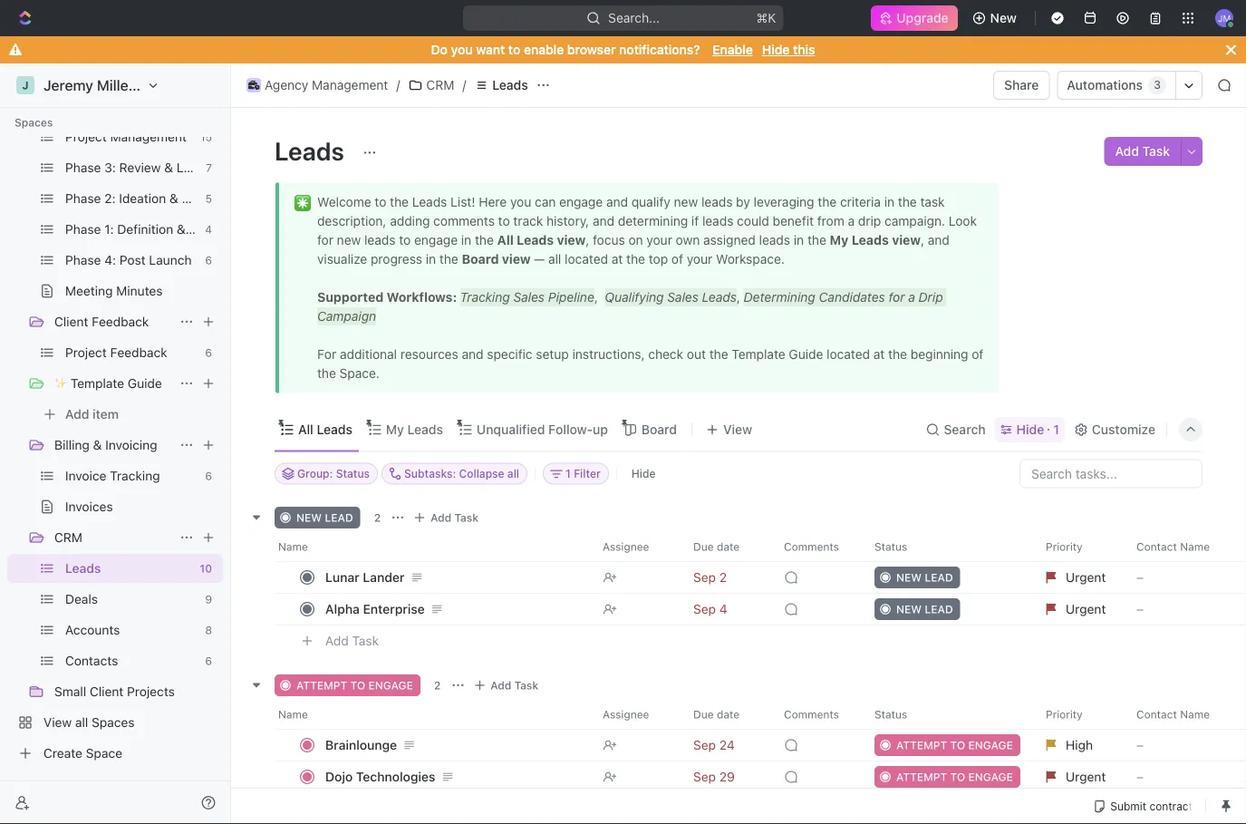 Task type: locate. For each thing, give the bounding box(es) containing it.
jm
[[1219, 13, 1232, 23]]

0 horizontal spatial /
[[397, 78, 400, 92]]

✨ template guide
[[54, 376, 162, 391]]

enable
[[713, 42, 753, 57]]

browser
[[568, 42, 616, 57]]

all right collapse
[[508, 467, 520, 480]]

phase left 3:
[[65, 160, 101, 175]]

all up create space
[[75, 715, 88, 730]]

1 horizontal spatial leads link
[[470, 74, 533, 96]]

1 priority button from the top
[[1036, 532, 1126, 561]]

hide inside button
[[632, 467, 656, 480]]

1 vertical spatial engage
[[969, 739, 1014, 751]]

1 vertical spatial name button
[[275, 700, 592, 729]]

2 contact name button from the top
[[1126, 700, 1240, 729]]

add left item
[[65, 407, 89, 422]]

1 due date button from the top
[[683, 532, 773, 561]]

4 – button from the top
[[1126, 760, 1240, 793]]

2 priority from the top
[[1046, 708, 1083, 720]]

1 vertical spatial 1
[[566, 467, 571, 480]]

2
[[374, 511, 381, 524], [434, 679, 441, 691]]

priority up high
[[1046, 708, 1083, 720]]

crm link down do
[[404, 74, 459, 96]]

crm link down invoices
[[54, 523, 172, 552]]

add down automations
[[1116, 144, 1140, 159]]

& inside billing & invoicing link
[[93, 438, 102, 452]]

due date for name
[[694, 708, 740, 720]]

client up view all spaces link
[[90, 684, 124, 699]]

project up template at the left top of the page
[[65, 345, 107, 360]]

0 vertical spatial management
[[312, 78, 388, 92]]

0 vertical spatial all
[[508, 467, 520, 480]]

attempt to engage button for urgent
[[864, 760, 1036, 793]]

add up brainlounge link
[[491, 679, 512, 691]]

1 horizontal spatial hide
[[762, 42, 790, 57]]

assignee
[[603, 540, 650, 553], [603, 708, 650, 720]]

– button for technologies
[[1126, 760, 1240, 793]]

urgent for high
[[1066, 769, 1107, 784]]

add task button down subtasks: collapse all
[[409, 506, 486, 528]]

1 vertical spatial comments
[[784, 708, 840, 720]]

priority down search tasks... text field
[[1046, 540, 1083, 553]]

1 horizontal spatial 1
[[1054, 422, 1060, 437]]

hide right the search at the bottom of page
[[1017, 422, 1045, 437]]

2 assignee from the top
[[603, 708, 650, 720]]

unqualified follow-up link
[[473, 417, 608, 442]]

add item
[[65, 407, 119, 422]]

0 vertical spatial urgent
[[1066, 569, 1107, 584]]

phase for phase 4: post launch
[[65, 253, 101, 267]]

1 vertical spatial management
[[110, 129, 187, 144]]

view
[[724, 422, 753, 437], [44, 715, 72, 730]]

deals
[[65, 592, 98, 607]]

10
[[200, 562, 212, 575]]

attempt to engage for dojo technologies
[[897, 770, 1014, 783]]

attempt to engage
[[297, 679, 413, 691], [897, 739, 1014, 751], [897, 770, 1014, 783]]

urgent
[[1066, 569, 1107, 584], [1066, 601, 1107, 616], [1066, 769, 1107, 784]]

1 vertical spatial comments button
[[773, 700, 864, 729]]

management inside "link"
[[110, 129, 187, 144]]

0 vertical spatial new
[[297, 511, 322, 524]]

0 vertical spatial name button
[[275, 532, 592, 561]]

tree inside sidebar navigation
[[7, 0, 258, 768]]

3 6 from the top
[[205, 470, 212, 482]]

hide button
[[625, 463, 663, 485]]

large client project link
[[54, 92, 172, 121]]

invoice tracking link
[[65, 462, 198, 491]]

urgent for urgent
[[1066, 601, 1107, 616]]

new for lunar lander
[[897, 571, 922, 583]]

1 vertical spatial priority button
[[1036, 700, 1126, 729]]

due for assignee
[[694, 540, 714, 553]]

add task button up brainlounge link
[[469, 674, 546, 696]]

2 – from the top
[[1137, 601, 1144, 616]]

2 new lead button from the top
[[864, 593, 1036, 625]]

/
[[397, 78, 400, 92], [463, 78, 466, 92]]

& inside phase 2: ideation & production link
[[170, 191, 178, 206]]

1 vertical spatial contact name button
[[1126, 700, 1240, 729]]

add task down subtasks: collapse all
[[431, 511, 479, 524]]

1 vertical spatial lead
[[925, 571, 954, 583]]

project for project feedback
[[65, 345, 107, 360]]

task
[[1143, 144, 1171, 159], [455, 511, 479, 524], [352, 633, 379, 648], [515, 679, 539, 691]]

date for assignee
[[717, 540, 740, 553]]

2 vertical spatial lead
[[925, 603, 954, 615]]

2 vertical spatial attempt to engage
[[897, 770, 1014, 783]]

2 comments button from the top
[[773, 700, 864, 729]]

0 vertical spatial date
[[717, 540, 740, 553]]

create space link
[[7, 739, 219, 768]]

1 comments button from the top
[[773, 532, 864, 561]]

0 vertical spatial attempt
[[297, 679, 348, 691]]

new lead button for alpha enterprise
[[864, 593, 1036, 625]]

6 right 'project feedback' link
[[205, 346, 212, 359]]

1 / from the left
[[397, 78, 400, 92]]

hide down board link at the right bottom
[[632, 467, 656, 480]]

0 vertical spatial due date
[[694, 540, 740, 553]]

attempt for dojo technologies
[[897, 770, 948, 783]]

view inside tree
[[44, 715, 72, 730]]

1 contact from the top
[[1137, 540, 1178, 553]]

phase 3: review & launch link
[[65, 153, 219, 182]]

1 horizontal spatial view
[[724, 422, 753, 437]]

0 vertical spatial client
[[91, 98, 125, 113]]

1 horizontal spatial management
[[312, 78, 388, 92]]

launch down phase 1: definition & onboarding link
[[149, 253, 192, 267]]

1 vertical spatial status
[[875, 540, 908, 553]]

1 vertical spatial due
[[694, 708, 714, 720]]

0 horizontal spatial 2
[[374, 511, 381, 524]]

meeting minutes
[[65, 283, 163, 298]]

1 vertical spatial contact name
[[1137, 708, 1211, 720]]

new lead button
[[864, 561, 1036, 593], [864, 593, 1036, 625]]

2 vertical spatial new lead
[[897, 603, 954, 615]]

2 contact from the top
[[1137, 708, 1178, 720]]

project down the jeremy miller's workspace
[[128, 98, 170, 113]]

add down the subtasks:
[[431, 511, 452, 524]]

0 vertical spatial assignee
[[603, 540, 650, 553]]

0 vertical spatial comments button
[[773, 532, 864, 561]]

/ right agency management
[[397, 78, 400, 92]]

name button
[[275, 532, 592, 561], [275, 700, 592, 729]]

6 up invoices 'link'
[[205, 470, 212, 482]]

9
[[205, 593, 212, 606]]

0 horizontal spatial crm
[[54, 530, 82, 545]]

management up phase 3: review & launch
[[110, 129, 187, 144]]

0 horizontal spatial hide
[[632, 467, 656, 480]]

tara shultz's workspace, , element
[[16, 76, 34, 94]]

2 date from the top
[[717, 708, 740, 720]]

1 vertical spatial launch
[[149, 253, 192, 267]]

2 vertical spatial project
[[65, 345, 107, 360]]

attempt
[[297, 679, 348, 691], [897, 739, 948, 751], [897, 770, 948, 783]]

0 vertical spatial contact
[[1137, 540, 1178, 553]]

1 6 from the top
[[205, 254, 212, 267]]

project inside "link"
[[65, 129, 107, 144]]

status
[[336, 467, 370, 480], [875, 540, 908, 553], [875, 708, 908, 720]]

leads link down want
[[470, 74, 533, 96]]

launch down 15
[[177, 160, 219, 175]]

1 vertical spatial priority
[[1046, 708, 1083, 720]]

–
[[1137, 569, 1144, 584], [1137, 601, 1144, 616], [1137, 737, 1144, 752], [1137, 769, 1144, 784]]

lead for lunar lander
[[925, 571, 954, 583]]

4
[[205, 223, 212, 236]]

1 horizontal spatial crm link
[[404, 74, 459, 96]]

& right the ideation
[[170, 191, 178, 206]]

date for name
[[717, 708, 740, 720]]

0 vertical spatial status button
[[864, 532, 1036, 561]]

/ down you
[[463, 78, 466, 92]]

0 horizontal spatial crm link
[[54, 523, 172, 552]]

1 – button from the top
[[1126, 561, 1240, 593]]

urgent button for high
[[1036, 760, 1126, 793]]

hide 1
[[1017, 422, 1060, 437]]

upgrade
[[897, 10, 949, 25]]

large
[[54, 98, 88, 113]]

3 urgent button from the top
[[1036, 760, 1126, 793]]

add task button
[[1105, 137, 1182, 166], [409, 506, 486, 528], [317, 630, 386, 652], [469, 674, 546, 696]]

due date button for assignee
[[683, 532, 773, 561]]

& for ideation
[[170, 191, 178, 206]]

2 vertical spatial engage
[[969, 770, 1014, 783]]

1 vertical spatial due date
[[694, 708, 740, 720]]

project feedback
[[65, 345, 167, 360]]

name button up lunar lander "link"
[[275, 532, 592, 561]]

priority button down search tasks... text field
[[1036, 532, 1126, 561]]

0 vertical spatial due
[[694, 540, 714, 553]]

2 vertical spatial client
[[90, 684, 124, 699]]

1 vertical spatial new lead
[[897, 571, 954, 583]]

1 priority from the top
[[1046, 540, 1083, 553]]

alpha
[[326, 601, 360, 616]]

jeremy
[[44, 77, 93, 94]]

2 due date button from the top
[[683, 700, 773, 729]]

engage for brainlounge
[[969, 739, 1014, 751]]

view right board
[[724, 422, 753, 437]]

contact name button for urgent
[[1126, 532, 1240, 561]]

due date
[[694, 540, 740, 553], [694, 708, 740, 720]]

due
[[694, 540, 714, 553], [694, 708, 714, 720]]

– for technologies
[[1137, 769, 1144, 784]]

j
[[22, 79, 29, 92]]

1 vertical spatial all
[[75, 715, 88, 730]]

0 vertical spatial engage
[[369, 679, 413, 691]]

0 vertical spatial priority
[[1046, 540, 1083, 553]]

& left 4
[[177, 222, 186, 237]]

you
[[451, 42, 473, 57]]

1 due date from the top
[[694, 540, 740, 553]]

management for agency management
[[312, 78, 388, 92]]

client inside large client project link
[[91, 98, 125, 113]]

1 urgent button from the top
[[1036, 561, 1126, 593]]

0 vertical spatial attempt to engage
[[297, 679, 413, 691]]

0 horizontal spatial view
[[44, 715, 72, 730]]

1 vertical spatial project
[[65, 129, 107, 144]]

comments
[[784, 540, 840, 553], [784, 708, 840, 720]]

6 for invoice tracking
[[205, 470, 212, 482]]

1 vertical spatial crm link
[[54, 523, 172, 552]]

billing & invoicing link
[[54, 431, 172, 460]]

tree containing large client project
[[7, 0, 258, 768]]

hide for hide
[[632, 467, 656, 480]]

phase left 2:
[[65, 191, 101, 206]]

view all spaces
[[44, 715, 135, 730]]

1 vertical spatial crm
[[54, 530, 82, 545]]

feedback
[[92, 314, 149, 329], [110, 345, 167, 360]]

name button up brainlounge link
[[275, 700, 592, 729]]

leads
[[493, 78, 528, 92], [275, 136, 350, 165], [317, 422, 353, 437], [408, 422, 443, 437], [65, 561, 101, 576]]

0 horizontal spatial management
[[110, 129, 187, 144]]

0 vertical spatial hide
[[762, 42, 790, 57]]

phase inside 'link'
[[65, 253, 101, 267]]

1 new lead button from the top
[[864, 561, 1036, 593]]

leads right my
[[408, 422, 443, 437]]

1 vertical spatial client
[[54, 314, 88, 329]]

6 down 4
[[205, 254, 212, 267]]

dojo technologies link
[[321, 763, 588, 790]]

phase 2: ideation & production
[[65, 191, 246, 206]]

3 – button from the top
[[1126, 729, 1240, 761]]

1 vertical spatial status button
[[864, 700, 1036, 729]]

project management link
[[65, 122, 193, 151]]

hide for hide 1
[[1017, 422, 1045, 437]]

2 vertical spatial new
[[897, 603, 922, 615]]

2 name button from the top
[[275, 700, 592, 729]]

agency management link
[[242, 74, 393, 96]]

1 horizontal spatial all
[[508, 467, 520, 480]]

2 horizontal spatial hide
[[1017, 422, 1045, 437]]

phase 1: definition & onboarding link
[[65, 215, 258, 244]]

⌘k
[[757, 10, 776, 25]]

4 – from the top
[[1137, 769, 1144, 784]]

2 up lander
[[374, 511, 381, 524]]

1 vertical spatial leads link
[[65, 554, 193, 583]]

0 vertical spatial crm link
[[404, 74, 459, 96]]

0 vertical spatial spaces
[[15, 116, 53, 129]]

1 vertical spatial due date button
[[683, 700, 773, 729]]

hide left this
[[762, 42, 790, 57]]

attempt to engage for brainlounge
[[897, 739, 1014, 751]]

1 vertical spatial assignee button
[[592, 700, 683, 729]]

1 vertical spatial hide
[[1017, 422, 1045, 437]]

1 vertical spatial new
[[897, 571, 922, 583]]

feedback up guide
[[110, 345, 167, 360]]

leads up deals
[[65, 561, 101, 576]]

phase left 1: in the top left of the page
[[65, 222, 101, 237]]

2 attempt to engage button from the top
[[864, 760, 1036, 793]]

1 – from the top
[[1137, 569, 1144, 584]]

1 vertical spatial assignee
[[603, 708, 650, 720]]

leads inside "link"
[[408, 422, 443, 437]]

management right agency
[[312, 78, 388, 92]]

0 horizontal spatial 1
[[566, 467, 571, 480]]

dojo technologies
[[326, 769, 436, 784]]

add task button down 3
[[1105, 137, 1182, 166]]

2 vertical spatial hide
[[632, 467, 656, 480]]

add task down alpha
[[326, 633, 379, 648]]

0 vertical spatial 2
[[374, 511, 381, 524]]

view up create
[[44, 715, 72, 730]]

1 due from the top
[[694, 540, 714, 553]]

client inside 'small client projects' link
[[90, 684, 124, 699]]

1 attempt to engage button from the top
[[864, 729, 1036, 761]]

client feedback
[[54, 314, 149, 329]]

invoices
[[65, 499, 113, 514]]

1 name button from the top
[[275, 532, 592, 561]]

2 phase from the top
[[65, 191, 101, 206]]

contact name button for high
[[1126, 700, 1240, 729]]

0 vertical spatial launch
[[177, 160, 219, 175]]

0 vertical spatial priority button
[[1036, 532, 1126, 561]]

2 due date from the top
[[694, 708, 740, 720]]

new button
[[965, 4, 1028, 33]]

2 6 from the top
[[205, 346, 212, 359]]

1 vertical spatial attempt to engage
[[897, 739, 1014, 751]]

leads link
[[470, 74, 533, 96], [65, 554, 193, 583]]

leads link up deals link
[[65, 554, 193, 583]]

unqualified
[[477, 422, 545, 437]]

1 contact name button from the top
[[1126, 532, 1240, 561]]

Search tasks... text field
[[1021, 460, 1202, 487]]

2 status button from the top
[[864, 700, 1036, 729]]

contact name button
[[1126, 532, 1240, 561], [1126, 700, 1240, 729]]

phase left 4:
[[65, 253, 101, 267]]

add task button down alpha
[[317, 630, 386, 652]]

1 vertical spatial contact
[[1137, 708, 1178, 720]]

leads down want
[[493, 78, 528, 92]]

crm down do
[[427, 78, 455, 92]]

my leads
[[386, 422, 443, 437]]

1 vertical spatial view
[[44, 715, 72, 730]]

2 – button from the top
[[1126, 593, 1240, 625]]

2 due from the top
[[694, 708, 714, 720]]

lunar lander link
[[321, 564, 588, 590]]

spaces down tara shultz's workspace, , element
[[15, 116, 53, 129]]

0 vertical spatial contact name button
[[1126, 532, 1240, 561]]

0 horizontal spatial all
[[75, 715, 88, 730]]

project down large
[[65, 129, 107, 144]]

2 contact name from the top
[[1137, 708, 1211, 720]]

spaces down the small client projects
[[92, 715, 135, 730]]

upgrade link
[[872, 5, 958, 31]]

1 vertical spatial spaces
[[92, 715, 135, 730]]

deals link
[[65, 585, 198, 614]]

4 6 from the top
[[205, 655, 212, 667]]

crm down invoices
[[54, 530, 82, 545]]

2 vertical spatial attempt
[[897, 770, 948, 783]]

6 down 8
[[205, 655, 212, 667]]

0 horizontal spatial leads link
[[65, 554, 193, 583]]

2 urgent button from the top
[[1036, 593, 1126, 625]]

project feedback link
[[65, 338, 198, 367]]

0 vertical spatial crm
[[427, 78, 455, 92]]

1 left filter
[[566, 467, 571, 480]]

3 urgent from the top
[[1066, 769, 1107, 784]]

6
[[205, 254, 212, 267], [205, 346, 212, 359], [205, 470, 212, 482], [205, 655, 212, 667]]

contacts link
[[65, 647, 198, 676]]

new lead for lunar lander
[[897, 571, 954, 583]]

1 horizontal spatial spaces
[[92, 715, 135, 730]]

& inside phase 1: definition & onboarding link
[[177, 222, 186, 237]]

crm
[[427, 78, 455, 92], [54, 530, 82, 545]]

urgent button for urgent
[[1036, 593, 1126, 625]]

2 vertical spatial urgent
[[1066, 769, 1107, 784]]

crm link
[[404, 74, 459, 96], [54, 523, 172, 552]]

1 left customize button at the bottom right of page
[[1054, 422, 1060, 437]]

launch inside 'link'
[[149, 253, 192, 267]]

search...
[[608, 10, 660, 25]]

0 vertical spatial view
[[724, 422, 753, 437]]

1 horizontal spatial 2
[[434, 679, 441, 691]]

3 phase from the top
[[65, 222, 101, 237]]

1 date from the top
[[717, 540, 740, 553]]

4 phase from the top
[[65, 253, 101, 267]]

1 phase from the top
[[65, 160, 101, 175]]

& right review
[[164, 160, 173, 175]]

view inside button
[[724, 422, 753, 437]]

phase for phase 3: review & launch
[[65, 160, 101, 175]]

workspace
[[149, 77, 225, 94]]

0 vertical spatial contact name
[[1137, 540, 1211, 553]]

attempt to engage button for high
[[864, 729, 1036, 761]]

do you want to enable browser notifications? enable hide this
[[431, 42, 816, 57]]

0 vertical spatial due date button
[[683, 532, 773, 561]]

2 urgent from the top
[[1066, 601, 1107, 616]]

all
[[298, 422, 314, 437]]

client down meeting
[[54, 314, 88, 329]]

tree
[[7, 0, 258, 768]]

2 for lunar lander
[[374, 511, 381, 524]]

1 vertical spatial date
[[717, 708, 740, 720]]

0 vertical spatial feedback
[[92, 314, 149, 329]]

search button
[[921, 417, 992, 442]]

client down miller's
[[91, 98, 125, 113]]

priority button up high
[[1036, 700, 1126, 729]]

spaces inside tree
[[92, 715, 135, 730]]

0 vertical spatial comments
[[784, 540, 840, 553]]

1 assignee from the top
[[603, 540, 650, 553]]

& inside phase 3: review & launch link
[[164, 160, 173, 175]]

& right billing
[[93, 438, 102, 452]]

1 contact name from the top
[[1137, 540, 1211, 553]]

brainlounge
[[326, 737, 397, 752]]

1 filter
[[566, 467, 601, 480]]

feedback up project feedback
[[92, 314, 149, 329]]

2 up brainlounge link
[[434, 679, 441, 691]]

want
[[476, 42, 505, 57]]

3:
[[104, 160, 116, 175]]

post
[[120, 253, 146, 267]]

jm button
[[1211, 4, 1240, 33]]



Task type: vqa. For each thing, say whether or not it's contained in the screenshot.
1st row from the top of the page
no



Task type: describe. For each thing, give the bounding box(es) containing it.
small client projects
[[54, 684, 175, 699]]

invoice tracking
[[65, 468, 160, 483]]

alpha enterprise
[[326, 601, 425, 616]]

new lead button for lunar lander
[[864, 561, 1036, 593]]

up
[[593, 422, 608, 437]]

2 assignee button from the top
[[592, 700, 683, 729]]

– for enterprise
[[1137, 601, 1144, 616]]

new lead for alpha enterprise
[[897, 603, 954, 615]]

1 urgent from the top
[[1066, 569, 1107, 584]]

1:
[[104, 222, 114, 237]]

leads inside sidebar navigation
[[65, 561, 101, 576]]

1 inside 1 filter dropdown button
[[566, 467, 571, 480]]

phase 4: post launch link
[[65, 246, 198, 275]]

add inside tree
[[65, 407, 89, 422]]

3 – from the top
[[1137, 737, 1144, 752]]

2 for brainlounge
[[434, 679, 441, 691]]

customize button
[[1069, 417, 1162, 442]]

status for second status dropdown button
[[875, 708, 908, 720]]

board link
[[638, 417, 677, 442]]

view for view all spaces
[[44, 715, 72, 730]]

phase 4: post launch
[[65, 253, 192, 267]]

view for view
[[724, 422, 753, 437]]

unqualified follow-up
[[477, 422, 608, 437]]

attempt for brainlounge
[[897, 739, 948, 751]]

accounts link
[[65, 616, 198, 645]]

meeting
[[65, 283, 113, 298]]

enterprise
[[363, 601, 425, 616]]

high
[[1066, 737, 1094, 752]]

feedback for client feedback
[[92, 314, 149, 329]]

✨
[[54, 376, 67, 391]]

production
[[182, 191, 246, 206]]

do
[[431, 42, 448, 57]]

new
[[991, 10, 1017, 25]]

ideation
[[119, 191, 166, 206]]

brainlounge link
[[321, 732, 588, 758]]

billing & invoicing
[[54, 438, 157, 452]]

1 comments from the top
[[784, 540, 840, 553]]

agency management
[[265, 78, 388, 92]]

– for lander
[[1137, 569, 1144, 584]]

client inside client feedback link
[[54, 314, 88, 329]]

group: status
[[297, 467, 370, 480]]

space
[[86, 746, 122, 761]]

project for project management
[[65, 129, 107, 144]]

2 / from the left
[[463, 78, 466, 92]]

status for first status dropdown button from the top of the page
[[875, 540, 908, 553]]

subtasks:
[[404, 467, 456, 480]]

– button for lander
[[1126, 561, 1240, 593]]

sidebar navigation
[[0, 0, 258, 824]]

lead for alpha enterprise
[[925, 603, 954, 615]]

share
[[1005, 78, 1040, 92]]

add down alpha
[[326, 633, 349, 648]]

4:
[[104, 253, 116, 267]]

feedback for project feedback
[[110, 345, 167, 360]]

create space
[[44, 746, 122, 761]]

1 horizontal spatial crm
[[427, 78, 455, 92]]

management for project management
[[110, 129, 187, 144]]

engage for dojo technologies
[[969, 770, 1014, 783]]

& for review
[[164, 160, 173, 175]]

add task down 3
[[1116, 144, 1171, 159]]

1 status button from the top
[[864, 532, 1036, 561]]

lunar lander
[[326, 569, 405, 584]]

search
[[944, 422, 986, 437]]

share button
[[994, 71, 1050, 100]]

definition
[[117, 222, 173, 237]]

✨ template guide link
[[54, 369, 172, 398]]

phase for phase 2: ideation & production
[[65, 191, 101, 206]]

due date button for name
[[683, 700, 773, 729]]

tracking
[[110, 468, 160, 483]]

phase 2: ideation & production link
[[65, 184, 246, 213]]

leads down "agency management" link
[[275, 136, 350, 165]]

1 assignee button from the top
[[592, 532, 683, 561]]

view button
[[700, 408, 759, 451]]

template
[[71, 376, 124, 391]]

all leads link
[[295, 417, 353, 442]]

7
[[206, 161, 212, 174]]

contact for urgent
[[1137, 540, 1178, 553]]

2 comments from the top
[[784, 708, 840, 720]]

0 vertical spatial lead
[[325, 511, 353, 524]]

0 horizontal spatial spaces
[[15, 116, 53, 129]]

board
[[642, 422, 677, 437]]

0 vertical spatial status
[[336, 467, 370, 480]]

meeting minutes link
[[65, 277, 219, 306]]

accounts
[[65, 622, 120, 637]]

phase 1: definition & onboarding
[[65, 222, 258, 237]]

15
[[200, 131, 212, 143]]

– button for enterprise
[[1126, 593, 1240, 625]]

0 vertical spatial leads link
[[470, 74, 533, 96]]

add item button
[[7, 400, 223, 429]]

guide
[[128, 376, 162, 391]]

due date for assignee
[[694, 540, 740, 553]]

invoice
[[65, 468, 107, 483]]

0 vertical spatial new lead
[[297, 511, 353, 524]]

automations
[[1068, 78, 1143, 92]]

crm inside sidebar navigation
[[54, 530, 82, 545]]

phase 3: review & launch
[[65, 160, 219, 175]]

business time image
[[248, 81, 260, 90]]

all inside sidebar navigation
[[75, 715, 88, 730]]

subtasks: collapse all
[[404, 467, 520, 480]]

due for name
[[694, 708, 714, 720]]

client for small
[[90, 684, 124, 699]]

collapse
[[459, 467, 505, 480]]

phase for phase 1: definition & onboarding
[[65, 222, 101, 237]]

my
[[386, 422, 404, 437]]

contact name for high
[[1137, 708, 1211, 720]]

onboarding
[[189, 222, 258, 237]]

technologies
[[356, 769, 436, 784]]

2:
[[104, 191, 116, 206]]

client for large
[[91, 98, 125, 113]]

6 for contacts
[[205, 655, 212, 667]]

contacts
[[65, 653, 118, 668]]

lunar
[[326, 569, 360, 584]]

8
[[205, 624, 212, 637]]

lander
[[363, 569, 405, 584]]

alpha enterprise link
[[321, 596, 588, 622]]

contact for high
[[1137, 708, 1178, 720]]

6 for phase 4: post launch
[[205, 254, 212, 267]]

high button
[[1036, 729, 1126, 761]]

leads right "all"
[[317, 422, 353, 437]]

0 vertical spatial 1
[[1054, 422, 1060, 437]]

jeremy miller's workspace
[[44, 77, 225, 94]]

large client project
[[54, 98, 170, 113]]

0 vertical spatial project
[[128, 98, 170, 113]]

review
[[119, 160, 161, 175]]

enable
[[524, 42, 564, 57]]

1 filter button
[[543, 463, 609, 485]]

& for definition
[[177, 222, 186, 237]]

all leads
[[298, 422, 353, 437]]

client feedback link
[[54, 307, 172, 336]]

new for alpha enterprise
[[897, 603, 922, 615]]

contact name for urgent
[[1137, 540, 1211, 553]]

add task up brainlounge link
[[491, 679, 539, 691]]

minutes
[[116, 283, 163, 298]]

2 priority button from the top
[[1036, 700, 1126, 729]]

6 for project feedback
[[205, 346, 212, 359]]

filter
[[574, 467, 601, 480]]

view button
[[700, 417, 759, 442]]



